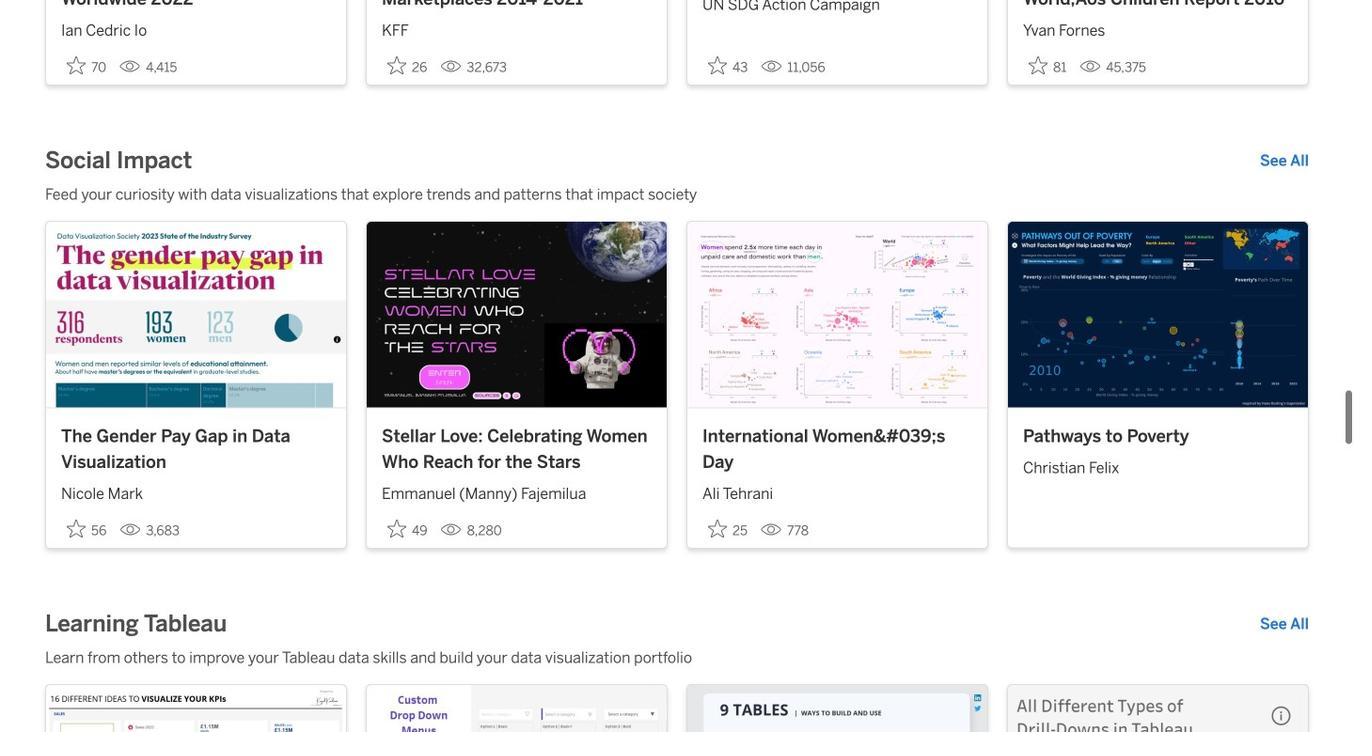 Task type: describe. For each thing, give the bounding box(es) containing it.
4 workbook thumbnail image from the left
[[1008, 222, 1309, 408]]

1 workbook thumbnail image from the left
[[46, 222, 346, 408]]

social impact heading
[[45, 146, 192, 176]]

add favorite image for 3rd workbook thumbnail from right
[[388, 520, 406, 539]]

see all social impact element
[[1261, 150, 1309, 172]]



Task type: locate. For each thing, give the bounding box(es) containing it.
add favorite image
[[67, 56, 86, 75], [708, 56, 727, 75], [1029, 56, 1048, 75], [708, 520, 727, 539]]

Add Favorite button
[[61, 50, 112, 81], [382, 50, 433, 81], [703, 50, 754, 81], [1024, 50, 1073, 81], [61, 514, 112, 545], [382, 514, 433, 545], [703, 514, 754, 545]]

2 workbook thumbnail image from the left
[[367, 222, 667, 408]]

workbook thumbnail image
[[46, 222, 346, 408], [367, 222, 667, 408], [688, 222, 988, 408], [1008, 222, 1309, 408]]

add favorite image for fourth workbook thumbnail from right
[[67, 520, 86, 539]]

add favorite image
[[388, 56, 406, 75], [67, 520, 86, 539], [388, 520, 406, 539]]

see all learning tableau element
[[1261, 614, 1309, 636]]

3 workbook thumbnail image from the left
[[688, 222, 988, 408]]

learn from others to improve your tableau data skills and build your data visualization portfolio element
[[45, 647, 1309, 670]]

feed your curiosity with data visualizations that explore trends and patterns that impact society element
[[45, 183, 1309, 206]]

learning tableau heading
[[45, 610, 227, 640]]



Task type: vqa. For each thing, say whether or not it's contained in the screenshot.
Add Favorite icon associated with 3rd Workbook thumbnail from the left
yes



